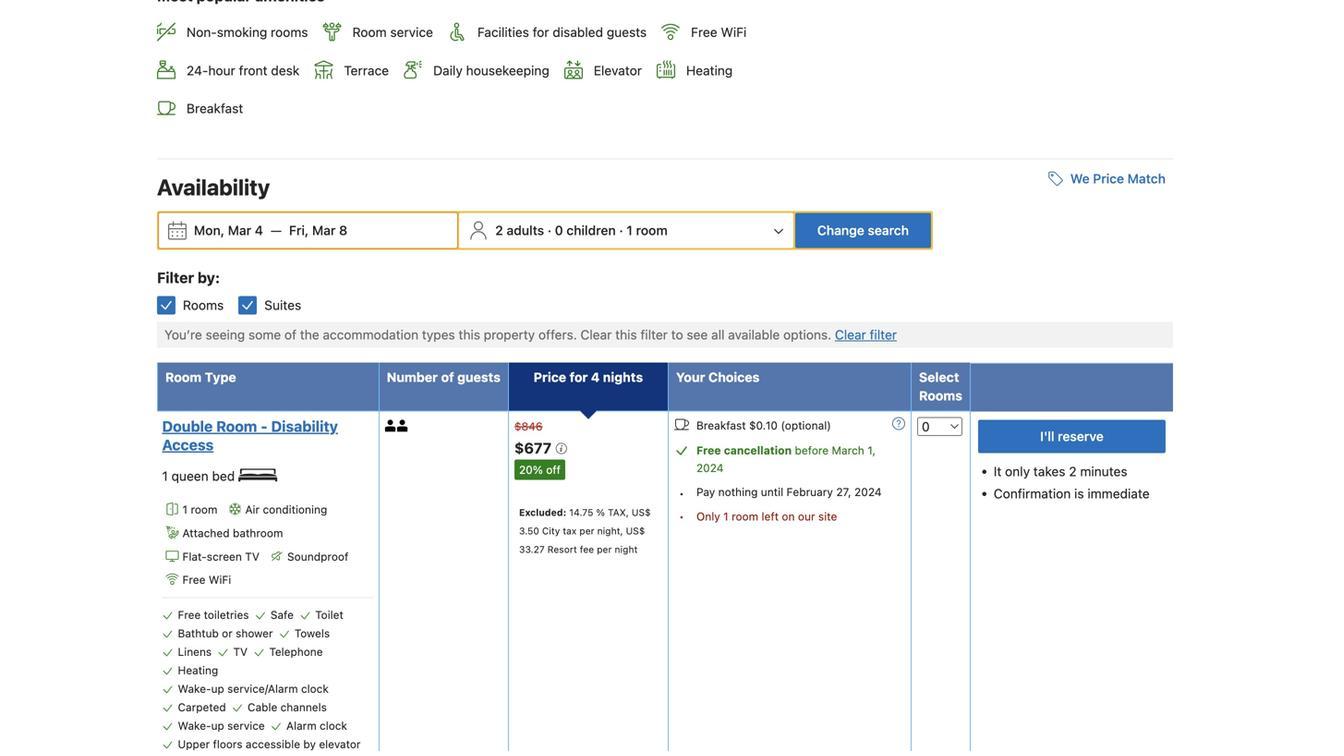 Task type: locate. For each thing, give the bounding box(es) containing it.
· left 0
[[548, 223, 552, 238]]

clear right options. on the top right of the page
[[835, 327, 866, 342]]

free
[[691, 24, 718, 40], [697, 444, 721, 457], [182, 573, 206, 586], [178, 609, 201, 621]]

breakfast down hour at the left of page
[[187, 101, 243, 116]]

1 right 'children' at the left
[[627, 223, 633, 238]]

for left nights
[[570, 370, 588, 385]]

24-
[[187, 63, 208, 78]]

wake- up carpeted
[[178, 682, 211, 695]]

room for room type
[[165, 370, 202, 385]]

cable
[[248, 701, 277, 714]]

1 horizontal spatial service
[[390, 24, 433, 40]]

your
[[676, 370, 705, 385]]

2 wake- from the top
[[178, 719, 211, 732]]

2 left adults
[[495, 223, 503, 238]]

· right 'children' at the left
[[619, 223, 623, 238]]

heating right elevator
[[686, 63, 733, 78]]

• left pay
[[679, 487, 684, 500]]

0 horizontal spatial mar
[[228, 223, 251, 238]]

1 inside 'dropdown button'
[[627, 223, 633, 238]]

1 • from the top
[[679, 487, 684, 500]]

2 inside it only takes 2 minutes confirmation is immediate
[[1069, 464, 1077, 479]]

1 vertical spatial 4
[[591, 370, 600, 385]]

wake-up service
[[178, 719, 265, 732]]

1 up attached
[[182, 503, 188, 516]]

service
[[390, 24, 433, 40], [227, 719, 265, 732]]

0 vertical spatial up
[[211, 682, 224, 695]]

1 vertical spatial room
[[165, 370, 202, 385]]

0 horizontal spatial clear
[[581, 327, 612, 342]]

us$
[[632, 507, 651, 518], [626, 525, 645, 536]]

1 horizontal spatial room
[[216, 418, 257, 435]]

2024 up pay
[[697, 462, 724, 475]]

0 horizontal spatial this
[[459, 327, 480, 342]]

available
[[728, 327, 780, 342]]

room left type
[[165, 370, 202, 385]]

price right we
[[1093, 171, 1125, 186]]

rooms
[[271, 24, 308, 40]]

0 horizontal spatial per
[[580, 525, 595, 536]]

number of guests
[[387, 370, 501, 385]]

1 vertical spatial breakfast
[[697, 419, 746, 432]]

0 horizontal spatial filter
[[641, 327, 668, 342]]

1 vertical spatial wake-
[[178, 719, 211, 732]]

fee
[[580, 544, 594, 555]]

1 horizontal spatial price
[[1093, 171, 1125, 186]]

0 vertical spatial •
[[679, 487, 684, 500]]

1 horizontal spatial 2
[[1069, 464, 1077, 479]]

0 vertical spatial 4
[[255, 223, 263, 238]]

0 vertical spatial room
[[353, 24, 387, 40]]

nights
[[603, 370, 643, 385]]

0 horizontal spatial 4
[[255, 223, 263, 238]]

by:
[[198, 269, 220, 286]]

1 left 'queen'
[[162, 469, 168, 484]]

city
[[542, 525, 560, 536]]

pay
[[697, 486, 715, 499]]

1 queen bed
[[162, 469, 238, 484]]

of right number
[[441, 370, 454, 385]]

double
[[162, 418, 213, 435]]

0 vertical spatial clock
[[301, 682, 329, 695]]

filter by:
[[157, 269, 220, 286]]

rooms down by: on the top of page
[[183, 298, 224, 313]]

1 vertical spatial per
[[597, 544, 612, 555]]

by
[[303, 738, 316, 751]]

2024 right the 27,
[[855, 486, 882, 499]]

2
[[495, 223, 503, 238], [1069, 464, 1077, 479]]

0
[[555, 223, 563, 238]]

room left -
[[216, 418, 257, 435]]

2 up is
[[1069, 464, 1077, 479]]

up for service
[[211, 719, 224, 732]]

disability
[[271, 418, 338, 435]]

4 left nights
[[591, 370, 600, 385]]

clear right offers.
[[581, 327, 612, 342]]

1 vertical spatial wifi
[[209, 573, 231, 586]]

4 for for
[[591, 370, 600, 385]]

clock
[[301, 682, 329, 695], [320, 719, 347, 732]]

heating down linens
[[178, 664, 218, 677]]

0 vertical spatial wifi
[[721, 24, 747, 40]]

-
[[261, 418, 268, 435]]

2 vertical spatial room
[[216, 418, 257, 435]]

0 horizontal spatial guests
[[457, 370, 501, 385]]

2 · from the left
[[619, 223, 623, 238]]

the
[[300, 327, 319, 342]]

upper floors accessible by elevator
[[178, 738, 361, 751]]

price
[[1093, 171, 1125, 186], [534, 370, 567, 385]]

• for only 1 room left on our site
[[679, 510, 684, 523]]

you're seeing some of the accommodation types this property offers. clear this filter to see all available options. clear filter
[[164, 327, 897, 342]]

0 horizontal spatial 2024
[[697, 462, 724, 475]]

0 vertical spatial service
[[390, 24, 433, 40]]

bathroom
[[233, 527, 283, 539]]

alarm
[[286, 719, 317, 732]]

wifi
[[721, 24, 747, 40], [209, 573, 231, 586]]

price down offers.
[[534, 370, 567, 385]]

1 horizontal spatial 2024
[[855, 486, 882, 499]]

1 vertical spatial up
[[211, 719, 224, 732]]

room right 'children' at the left
[[636, 223, 668, 238]]

0 vertical spatial price
[[1093, 171, 1125, 186]]

2 inside 'dropdown button'
[[495, 223, 503, 238]]

0 horizontal spatial room
[[165, 370, 202, 385]]

tv down 'bathroom'
[[245, 550, 260, 563]]

1 vertical spatial price
[[534, 370, 567, 385]]

wake- for wake-up service
[[178, 719, 211, 732]]

rooms down select
[[919, 388, 963, 403]]

room for room service
[[353, 24, 387, 40]]

0 horizontal spatial breakfast
[[187, 101, 243, 116]]

0 vertical spatial for
[[533, 24, 549, 40]]

elevator
[[319, 738, 361, 751]]

1 horizontal spatial filter
[[870, 327, 897, 342]]

1 vertical spatial 2024
[[855, 486, 882, 499]]

2 horizontal spatial room
[[353, 24, 387, 40]]

tax,
[[608, 507, 629, 518]]

0 horizontal spatial wifi
[[209, 573, 231, 586]]

group containing rooms
[[142, 281, 1173, 315]]

0 vertical spatial guests
[[607, 24, 647, 40]]

only 1 room left on our site
[[697, 510, 837, 523]]

up up floors
[[211, 719, 224, 732]]

0 horizontal spatial price
[[534, 370, 567, 385]]

for
[[533, 24, 549, 40], [570, 370, 588, 385]]

1 horizontal spatial for
[[570, 370, 588, 385]]

mar right mon,
[[228, 223, 251, 238]]

4 left —
[[255, 223, 263, 238]]

0 horizontal spatial 2
[[495, 223, 503, 238]]

1 horizontal spatial this
[[615, 327, 637, 342]]

of left the
[[285, 327, 297, 342]]

before march 1, 2024
[[697, 444, 876, 475]]

1 horizontal spatial ·
[[619, 223, 623, 238]]

double room - disability access
[[162, 418, 338, 454]]

0 vertical spatial per
[[580, 525, 595, 536]]

2 up from the top
[[211, 719, 224, 732]]

service down cable
[[227, 719, 265, 732]]

1 vertical spatial free wifi
[[182, 573, 231, 586]]

us$ right tax,
[[632, 507, 651, 518]]

conditioning
[[263, 503, 327, 516]]

1 horizontal spatial 4
[[591, 370, 600, 385]]

non-smoking rooms
[[187, 24, 308, 40]]

site
[[819, 510, 837, 523]]

clock up channels
[[301, 682, 329, 695]]

minutes
[[1080, 464, 1128, 479]]

1 horizontal spatial room
[[636, 223, 668, 238]]

hour
[[208, 63, 235, 78]]

flat-
[[182, 550, 207, 563]]

2 • from the top
[[679, 510, 684, 523]]

0 vertical spatial 2024
[[697, 462, 724, 475]]

for left disabled
[[533, 24, 549, 40]]

1 up from the top
[[211, 682, 224, 695]]

left
[[762, 510, 779, 523]]

• left only
[[679, 510, 684, 523]]

wake- up upper
[[178, 719, 211, 732]]

0 vertical spatial wake-
[[178, 682, 211, 695]]

1 vertical spatial guests
[[457, 370, 501, 385]]

see
[[687, 327, 708, 342]]

0 horizontal spatial heating
[[178, 664, 218, 677]]

0 horizontal spatial free wifi
[[182, 573, 231, 586]]

on
[[782, 510, 795, 523]]

room up attached
[[191, 503, 218, 516]]

filter left to at the top right of page
[[641, 327, 668, 342]]

1 horizontal spatial free wifi
[[691, 24, 747, 40]]

1
[[627, 223, 633, 238], [162, 469, 168, 484], [182, 503, 188, 516], [724, 510, 729, 523]]

0 horizontal spatial for
[[533, 24, 549, 40]]

occupancy image
[[397, 420, 409, 432]]

1 horizontal spatial breakfast
[[697, 419, 746, 432]]

1 vertical spatial •
[[679, 510, 684, 523]]

service left facilities
[[390, 24, 433, 40]]

february
[[787, 486, 833, 499]]

tv
[[245, 550, 260, 563], [233, 646, 248, 658]]

0 vertical spatial of
[[285, 327, 297, 342]]

0 vertical spatial 2
[[495, 223, 503, 238]]

all
[[712, 327, 725, 342]]

0 horizontal spatial rooms
[[183, 298, 224, 313]]

breakfast
[[187, 101, 243, 116], [697, 419, 746, 432]]

select
[[919, 370, 960, 385]]

rooms
[[183, 298, 224, 313], [919, 388, 963, 403]]

1 horizontal spatial clear
[[835, 327, 866, 342]]

shower
[[236, 627, 273, 640]]

1 horizontal spatial mar
[[312, 223, 336, 238]]

2 clear from the left
[[835, 327, 866, 342]]

1 wake- from the top
[[178, 682, 211, 695]]

up up carpeted
[[211, 682, 224, 695]]

guests up elevator
[[607, 24, 647, 40]]

heating
[[686, 63, 733, 78], [178, 664, 218, 677]]

price for 4 nights
[[534, 370, 643, 385]]

2 filter from the left
[[870, 327, 897, 342]]

fri, mar 8 button
[[282, 214, 355, 247]]

air conditioning
[[245, 503, 327, 516]]

occupancy image
[[385, 420, 397, 432]]

1 vertical spatial 2
[[1069, 464, 1077, 479]]

this right "types"
[[459, 327, 480, 342]]

20% off. you're getting 20% off the original price due to multiple deals and benefits.. element
[[515, 460, 565, 480]]

filter right options. on the top right of the page
[[870, 327, 897, 342]]

property
[[484, 327, 535, 342]]

filter
[[641, 327, 668, 342], [870, 327, 897, 342]]

breakfast up the free cancellation
[[697, 419, 746, 432]]

1 vertical spatial rooms
[[919, 388, 963, 403]]

per
[[580, 525, 595, 536], [597, 544, 612, 555]]

guests
[[607, 24, 647, 40], [457, 370, 501, 385]]

1 vertical spatial of
[[441, 370, 454, 385]]

1 vertical spatial clock
[[320, 719, 347, 732]]

0 horizontal spatial ·
[[548, 223, 552, 238]]

0 horizontal spatial service
[[227, 719, 265, 732]]

service/alarm
[[227, 682, 298, 695]]

room left left at the right of the page
[[732, 510, 759, 523]]

this up nights
[[615, 327, 637, 342]]

1 right only
[[724, 510, 729, 523]]

1 horizontal spatial heating
[[686, 63, 733, 78]]

group
[[142, 281, 1173, 315]]

is
[[1075, 486, 1084, 501]]

14.75
[[569, 507, 594, 518]]

0 horizontal spatial of
[[285, 327, 297, 342]]

per right tax
[[580, 525, 595, 536]]

1 horizontal spatial of
[[441, 370, 454, 385]]

mar left the 8
[[312, 223, 336, 238]]

per right fee
[[597, 544, 612, 555]]

2024 inside before march 1, 2024
[[697, 462, 724, 475]]

channels
[[281, 701, 327, 714]]

1 vertical spatial for
[[570, 370, 588, 385]]

we
[[1071, 171, 1090, 186]]

excluded:
[[519, 507, 567, 518]]

(optional)
[[781, 419, 831, 432]]

toilet
[[315, 609, 344, 621]]

0 vertical spatial breakfast
[[187, 101, 243, 116]]

more details on meals and payment options image
[[892, 417, 905, 430]]

availability
[[157, 174, 270, 200]]

breakfast for breakfast $0.10 (optional)
[[697, 419, 746, 432]]

us$ up night
[[626, 525, 645, 536]]

some
[[249, 327, 281, 342]]

safe
[[271, 609, 294, 621]]

tv down shower
[[233, 646, 248, 658]]

guests down property in the top of the page
[[457, 370, 501, 385]]

2 adults · 0 children · 1 room
[[495, 223, 668, 238]]

room up terrace
[[353, 24, 387, 40]]

room inside 'dropdown button'
[[636, 223, 668, 238]]

clock up elevator
[[320, 719, 347, 732]]



Task type: describe. For each thing, give the bounding box(es) containing it.
night,
[[597, 525, 623, 536]]

i'll reserve
[[1041, 429, 1104, 444]]

desk
[[271, 63, 300, 78]]

bathtub or shower
[[178, 627, 273, 640]]

room inside double room - disability access
[[216, 418, 257, 435]]

select rooms
[[919, 370, 963, 403]]

we price match button
[[1041, 162, 1173, 195]]

floors
[[213, 738, 243, 751]]

resort
[[548, 544, 577, 555]]

24-hour front desk
[[187, 63, 300, 78]]

adults
[[507, 223, 544, 238]]

• for pay nothing until february 27, 2024
[[679, 487, 684, 500]]

air
[[245, 503, 260, 516]]

mon,
[[194, 223, 225, 238]]

accessible
[[246, 738, 300, 751]]

night
[[615, 544, 638, 555]]

1 horizontal spatial guests
[[607, 24, 647, 40]]

upper
[[178, 738, 210, 751]]

march
[[832, 444, 865, 457]]

$846
[[515, 420, 543, 433]]

free cancellation
[[697, 444, 792, 457]]

bathtub
[[178, 627, 219, 640]]

1 room
[[182, 503, 218, 516]]

1 vertical spatial us$
[[626, 525, 645, 536]]

your choices
[[676, 370, 760, 385]]

wake- for wake-up service/alarm clock
[[178, 682, 211, 695]]

you're
[[164, 327, 202, 342]]

mon, mar 4 button
[[187, 214, 271, 247]]

2 adults · 0 children · 1 room button
[[461, 213, 792, 248]]

pay nothing until february 27, 2024
[[697, 486, 882, 499]]

2 mar from the left
[[312, 223, 336, 238]]

seeing
[[206, 327, 245, 342]]

only
[[697, 510, 720, 523]]

20% off
[[519, 463, 561, 476]]

1 mar from the left
[[228, 223, 251, 238]]

fri,
[[289, 223, 309, 238]]

1 horizontal spatial rooms
[[919, 388, 963, 403]]

elevator
[[594, 63, 642, 78]]

1 vertical spatial heating
[[178, 664, 218, 677]]

—
[[271, 223, 282, 238]]

front
[[239, 63, 268, 78]]

types
[[422, 327, 455, 342]]

1 horizontal spatial wifi
[[721, 24, 747, 40]]

carpeted
[[178, 701, 226, 714]]

our
[[798, 510, 815, 523]]

children
[[567, 223, 616, 238]]

1 filter from the left
[[641, 327, 668, 342]]

0 horizontal spatial room
[[191, 503, 218, 516]]

1 clear from the left
[[581, 327, 612, 342]]

breakfast $0.10 (optional)
[[697, 419, 831, 432]]

attached
[[182, 527, 230, 539]]

offers.
[[539, 327, 577, 342]]

1 vertical spatial service
[[227, 719, 265, 732]]

8
[[339, 223, 348, 238]]

double room - disability access link
[[162, 417, 368, 454]]

number
[[387, 370, 438, 385]]

1 this from the left
[[459, 327, 480, 342]]

cable channels
[[248, 701, 327, 714]]

room service
[[353, 24, 433, 40]]

free toiletries
[[178, 609, 249, 621]]

cancellation
[[724, 444, 792, 457]]

housekeeping
[[466, 63, 550, 78]]

2 horizontal spatial room
[[732, 510, 759, 523]]

room type
[[165, 370, 236, 385]]

4 for mar
[[255, 223, 263, 238]]

up for service/alarm
[[211, 682, 224, 695]]

filter
[[157, 269, 194, 286]]

facilities
[[478, 24, 529, 40]]

suites
[[264, 298, 301, 313]]

1 horizontal spatial per
[[597, 544, 612, 555]]

search
[[868, 223, 909, 238]]

access
[[162, 436, 214, 454]]

daily housekeeping
[[433, 63, 550, 78]]

non-
[[187, 24, 217, 40]]

20%
[[519, 463, 543, 476]]

change search button
[[795, 213, 931, 248]]

1,
[[868, 444, 876, 457]]

0 vertical spatial tv
[[245, 550, 260, 563]]

for for facilities
[[533, 24, 549, 40]]

price inside dropdown button
[[1093, 171, 1125, 186]]

choices
[[709, 370, 760, 385]]

2 this from the left
[[615, 327, 637, 342]]

14.75 % tax, us$ 3.50 city tax per night, us$ 33.27 resort fee per night
[[519, 507, 651, 555]]

0 vertical spatial heating
[[686, 63, 733, 78]]

smoking
[[217, 24, 267, 40]]

wake-up service/alarm clock
[[178, 682, 329, 695]]

towels
[[295, 627, 330, 640]]

telephone
[[269, 646, 323, 658]]

0 vertical spatial free wifi
[[691, 24, 747, 40]]

linens
[[178, 646, 212, 658]]

i'll reserve button
[[978, 420, 1166, 453]]

type
[[205, 370, 236, 385]]

1 · from the left
[[548, 223, 552, 238]]

nothing
[[718, 486, 758, 499]]

for for price
[[570, 370, 588, 385]]

screen
[[207, 550, 242, 563]]

0 vertical spatial rooms
[[183, 298, 224, 313]]

0 vertical spatial us$
[[632, 507, 651, 518]]

immediate
[[1088, 486, 1150, 501]]

breakfast for breakfast
[[187, 101, 243, 116]]

$677
[[515, 440, 555, 457]]

bed
[[212, 469, 235, 484]]

1 vertical spatial tv
[[233, 646, 248, 658]]

3.50
[[519, 525, 539, 536]]

clear filter link
[[835, 327, 897, 342]]



Task type: vqa. For each thing, say whether or not it's contained in the screenshot.
the left Free WiFi
yes



